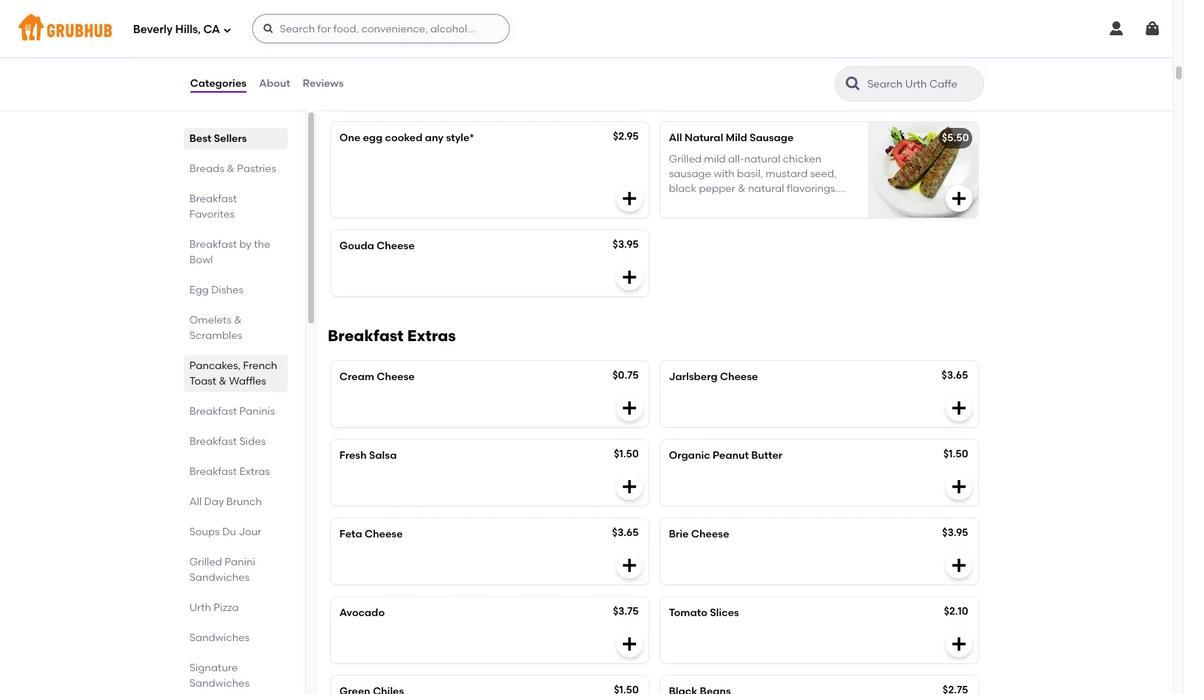 Task type: locate. For each thing, give the bounding box(es) containing it.
with up the pepper
[[714, 168, 735, 180]]

butter
[[751, 450, 782, 462]]

cheese
[[377, 240, 415, 252], [377, 371, 415, 383], [720, 371, 758, 383], [365, 528, 403, 541], [691, 528, 729, 541]]

natural up a
[[748, 183, 784, 195]]

& down pancakes,
[[219, 375, 227, 388]]

cooked
[[385, 132, 423, 144]]

natural up basil,
[[744, 153, 780, 165]]

1 horizontal spatial $3.65
[[942, 369, 968, 382]]

0 vertical spatial extras
[[407, 327, 456, 345]]

olive
[[424, 59, 447, 72]]

extras down sides
[[239, 466, 270, 478]]

$3.95 for gouda cheese
[[613, 238, 639, 251]]

soups du jour tab
[[189, 524, 281, 540]]

cheese right feta
[[365, 528, 403, 541]]

grilled inside grilled panini sandwiches
[[189, 556, 222, 568]]

1 horizontal spatial extras
[[407, 327, 456, 345]]

1 horizontal spatial $3.95
[[942, 527, 968, 539]]

2 sandwiches from the top
[[189, 632, 250, 644]]

svg image inside main navigation navigation
[[223, 25, 232, 34]]

breakfast down breakfast paninis
[[189, 435, 237, 448]]

$3.95 for brie cheese
[[942, 527, 968, 539]]

svg image for tomato slices
[[950, 636, 967, 653]]

nitrates,
[[705, 197, 746, 210]]

urth up peppers,
[[339, 45, 361, 57]]

& inside grilled mild all-natural chicken sausage with basil, mustard seed, black pepper & natural flavorings. free of nitrates, in a natural collagen casing.
[[738, 183, 746, 195]]

mustard
[[766, 168, 808, 180]]

pancakes, french toast & waffles tab
[[189, 358, 281, 389]]

grilled
[[669, 153, 702, 165], [189, 556, 222, 568]]

svg image for fresh salsa
[[620, 478, 638, 496]]

0 horizontal spatial $3.65
[[612, 527, 639, 539]]

sides
[[239, 435, 266, 448]]

1 vertical spatial $3.95
[[942, 527, 968, 539]]

1 vertical spatial all
[[189, 496, 202, 508]]

breakfast extras inside breakfast extras tab
[[189, 466, 270, 478]]

any
[[425, 132, 444, 144]]

cheese right 'brie'
[[691, 528, 729, 541]]

$5.50
[[942, 132, 969, 144]]

with up parsley.
[[493, 45, 514, 57]]

1 $1.50 from the left
[[614, 448, 639, 461]]

breakfast inside breakfast by the bowl
[[189, 238, 237, 251]]

gouda cheese
[[339, 240, 415, 252]]

feta
[[339, 528, 362, 541]]

breakfast sides
[[189, 435, 266, 448]]

all inside tab
[[189, 496, 202, 508]]

urth inside urth heirloom potatoes tossed with peppers, onions, olive oil & parsley.
[[339, 45, 361, 57]]

0 horizontal spatial $3.95
[[613, 238, 639, 251]]

breakfast up day
[[189, 466, 237, 478]]

urth pizza
[[189, 602, 239, 614]]

0 vertical spatial urth
[[339, 24, 361, 36]]

signature sandwiches tab
[[189, 660, 281, 691]]

0 vertical spatial $3.65
[[942, 369, 968, 382]]

0 vertical spatial natural
[[744, 153, 780, 165]]

& up scrambles
[[234, 314, 242, 327]]

1 sandwiches from the top
[[189, 571, 250, 584]]

egg dishes tab
[[189, 282, 281, 298]]

all left natural
[[669, 132, 682, 144]]

best sellers
[[189, 132, 247, 145]]

svg image
[[223, 25, 232, 34], [620, 269, 638, 286], [620, 400, 638, 417], [620, 478, 638, 496], [950, 478, 967, 496], [950, 557, 967, 575], [950, 636, 967, 653]]

urth left pizza
[[189, 602, 211, 614]]

0 vertical spatial with
[[493, 45, 514, 57]]

extras up cream cheese at the bottom left
[[407, 327, 456, 345]]

all
[[669, 132, 682, 144], [189, 496, 202, 508]]

ca
[[203, 23, 220, 36]]

pizza
[[214, 602, 239, 614]]

peppers,
[[339, 59, 383, 72]]

&
[[463, 59, 471, 72], [227, 163, 235, 175], [738, 183, 746, 195], [234, 314, 242, 327], [219, 375, 227, 388]]

hills,
[[175, 23, 201, 36]]

0 vertical spatial grilled
[[669, 153, 702, 165]]

best
[[189, 132, 211, 145]]

& right breads on the left top
[[227, 163, 235, 175]]

& right the oil
[[463, 59, 471, 72]]

sandwiches down signature at the bottom of the page
[[189, 677, 250, 690]]

$1.50
[[614, 448, 639, 461], [943, 448, 968, 461]]

breakfast down toast
[[189, 405, 237, 418]]

1 horizontal spatial all
[[669, 132, 682, 144]]

svg image for brie cheese
[[950, 557, 967, 575]]

grilled mild all-natural chicken sausage with basil, mustard seed, black pepper & natural flavorings. free of nitrates, in a natural collagen casing.
[[669, 153, 851, 225]]

grilled panini sandwiches
[[189, 556, 255, 584]]

tomato
[[669, 607, 707, 619]]

urth pizza tab
[[189, 600, 281, 616]]

pepper
[[699, 183, 735, 195]]

cream cheese
[[339, 371, 415, 383]]

main navigation navigation
[[0, 0, 1173, 57]]

urth heirloom breakfast potatoes image
[[538, 14, 648, 110]]

omelets & scrambles tab
[[189, 313, 281, 343]]

urth heirloom potatoes tossed with peppers, onions, olive oil & parsley.
[[339, 45, 514, 72]]

0 vertical spatial all
[[669, 132, 682, 144]]

1 vertical spatial $3.65
[[612, 527, 639, 539]]

& down basil,
[[738, 183, 746, 195]]

2 vertical spatial sandwiches
[[189, 677, 250, 690]]

cheese right cream
[[377, 371, 415, 383]]

breakfast for breakfast extras tab
[[189, 466, 237, 478]]

grilled for grilled mild all-natural chicken sausage with basil, mustard seed, black pepper & natural flavorings. free of nitrates, in a natural collagen casing.
[[669, 153, 702, 165]]

cheese right jarlsberg
[[720, 371, 758, 383]]

$3.65 for jarlsberg cheese
[[942, 369, 968, 382]]

urth
[[339, 24, 361, 36], [339, 45, 361, 57], [189, 602, 211, 614]]

$3.65
[[942, 369, 968, 382], [612, 527, 639, 539]]

breads & pastries tab
[[189, 161, 281, 176]]

breakfast by the bowl
[[189, 238, 270, 266]]

breakfast up the favorites
[[189, 193, 237, 205]]

0 horizontal spatial grilled
[[189, 556, 222, 568]]

1 vertical spatial natural
[[748, 183, 784, 195]]

categories
[[190, 77, 246, 90]]

2 vertical spatial urth
[[189, 602, 211, 614]]

urth inside "tab"
[[189, 602, 211, 614]]

1 vertical spatial with
[[714, 168, 735, 180]]

cheese right gouda
[[377, 240, 415, 252]]

grilled down soups
[[189, 556, 222, 568]]

jarlsberg
[[669, 371, 717, 383]]

urth for urth heirloom potatoes tossed with peppers, onions, olive oil & parsley.
[[339, 45, 361, 57]]

breakfast extras down breakfast sides
[[189, 466, 270, 478]]

2 $1.50 from the left
[[943, 448, 968, 461]]

heirloom
[[364, 45, 408, 57]]

cream
[[339, 371, 374, 383]]

sandwiches
[[189, 571, 250, 584], [189, 632, 250, 644], [189, 677, 250, 690]]

breakfast up bowl
[[189, 238, 237, 251]]

3 sandwiches from the top
[[189, 677, 250, 690]]

1 horizontal spatial breakfast extras
[[328, 327, 456, 345]]

breakfast extras
[[328, 327, 456, 345], [189, 466, 270, 478]]

natural right a
[[769, 197, 805, 210]]

signature sandwiches
[[189, 662, 250, 690]]

sandwiches inside signature sandwiches tab
[[189, 677, 250, 690]]

breakfast paninis
[[189, 405, 275, 418]]

sandwiches down urth pizza
[[189, 632, 250, 644]]

1 horizontal spatial with
[[714, 168, 735, 180]]

grilled inside grilled mild all-natural chicken sausage with basil, mustard seed, black pepper & natural flavorings. free of nitrates, in a natural collagen casing.
[[669, 153, 702, 165]]

cheese for cream cheese
[[377, 371, 415, 383]]

with inside urth heirloom potatoes tossed with peppers, onions, olive oil & parsley.
[[493, 45, 514, 57]]

breakfast for breakfast sides tab
[[189, 435, 237, 448]]

0 horizontal spatial extras
[[239, 466, 270, 478]]

svg image
[[1108, 20, 1125, 38], [1144, 20, 1161, 38], [263, 23, 275, 35], [950, 82, 967, 99], [620, 190, 638, 208], [950, 190, 967, 208], [950, 400, 967, 417], [620, 557, 638, 575], [620, 636, 638, 653]]

all day brunch
[[189, 496, 262, 508]]

jour
[[239, 526, 261, 538]]

sandwiches down panini
[[189, 571, 250, 584]]

1 vertical spatial urth
[[339, 45, 361, 57]]

with
[[493, 45, 514, 57], [714, 168, 735, 180]]

Search for food, convenience, alcohol... search field
[[252, 14, 510, 43]]

extras
[[407, 327, 456, 345], [239, 466, 270, 478]]

breakfast extras up cream cheese at the bottom left
[[328, 327, 456, 345]]

0 vertical spatial $3.95
[[613, 238, 639, 251]]

reviews
[[303, 77, 344, 90]]

egg
[[189, 284, 209, 296]]

sausage
[[669, 168, 711, 180]]

urth left heirloom
[[339, 24, 361, 36]]

0 vertical spatial sandwiches
[[189, 571, 250, 584]]

1 horizontal spatial grilled
[[669, 153, 702, 165]]

grilled up sausage
[[669, 153, 702, 165]]

breakfast inside "tab"
[[189, 405, 237, 418]]

1 vertical spatial sandwiches
[[189, 632, 250, 644]]

0 horizontal spatial with
[[493, 45, 514, 57]]

0 horizontal spatial $1.50
[[614, 448, 639, 461]]

1 vertical spatial grilled
[[189, 556, 222, 568]]

1 horizontal spatial $1.50
[[943, 448, 968, 461]]

all left day
[[189, 496, 202, 508]]

0 horizontal spatial all
[[189, 496, 202, 508]]

1 vertical spatial breakfast extras
[[189, 466, 270, 478]]

$1.50 for fresh salsa
[[614, 448, 639, 461]]

flavorings.
[[787, 183, 838, 195]]

breakfast for breakfast by the bowl tab
[[189, 238, 237, 251]]

a
[[760, 197, 767, 210]]

$3.65 for feta cheese
[[612, 527, 639, 539]]

0 horizontal spatial breakfast extras
[[189, 466, 270, 478]]

1 vertical spatial extras
[[239, 466, 270, 478]]

$3.75
[[613, 605, 639, 618]]

basil,
[[737, 168, 763, 180]]

mild
[[704, 153, 726, 165]]

extras inside tab
[[239, 466, 270, 478]]



Task type: describe. For each thing, give the bounding box(es) containing it.
potatoes
[[464, 24, 509, 36]]

potatoes
[[410, 45, 455, 57]]

avocado
[[339, 607, 385, 619]]

breakfast by the bowl tab
[[189, 237, 281, 268]]

du
[[222, 526, 236, 538]]

in
[[749, 197, 757, 210]]

svg image for gouda cheese
[[620, 269, 638, 286]]

tomato slices
[[669, 607, 739, 619]]

gouda
[[339, 240, 374, 252]]

oil
[[449, 59, 460, 72]]

egg dishes
[[189, 284, 244, 296]]

svg image for cream cheese
[[620, 400, 638, 417]]

2 vertical spatial natural
[[769, 197, 805, 210]]

one
[[339, 132, 360, 144]]

sellers
[[214, 132, 247, 145]]

all natural mild sausage
[[669, 132, 794, 144]]

breakfast for "breakfast paninis" "tab"
[[189, 405, 237, 418]]

scrambles
[[189, 329, 242, 342]]

& inside omelets & scrambles
[[234, 314, 242, 327]]

panini
[[225, 556, 255, 568]]

cheese for feta cheese
[[365, 528, 403, 541]]

collagen
[[808, 197, 851, 210]]

feta cheese
[[339, 528, 403, 541]]

breakfast sides tab
[[189, 434, 281, 449]]

urth for urth heirloom breakfast potatoes
[[339, 24, 361, 36]]

beverly
[[133, 23, 173, 36]]

heirloom
[[364, 24, 410, 36]]

of
[[693, 197, 703, 210]]

day
[[204, 496, 224, 508]]

pancakes,
[[189, 360, 241, 372]]

beverly hills, ca
[[133, 23, 220, 36]]

one egg cooked any style*
[[339, 132, 474, 144]]

sandwiches inside sandwiches tab
[[189, 632, 250, 644]]

fresh salsa
[[339, 450, 397, 462]]

breads & pastries
[[189, 163, 276, 175]]

urth heirloom breakfast potatoes
[[339, 24, 509, 36]]

style*
[[446, 132, 474, 144]]

reviews button
[[302, 57, 344, 110]]

all-
[[728, 153, 744, 165]]

about
[[259, 77, 290, 90]]

peanut
[[713, 450, 749, 462]]

& inside urth heirloom potatoes tossed with peppers, onions, olive oil & parsley.
[[463, 59, 471, 72]]

all for all natural mild sausage
[[669, 132, 682, 144]]

onions,
[[386, 59, 421, 72]]

parsley.
[[473, 59, 511, 72]]

egg
[[363, 132, 383, 144]]

black
[[669, 183, 696, 195]]

omelets
[[189, 314, 231, 327]]

all natural mild sausage image
[[867, 122, 978, 218]]

all for all day brunch
[[189, 496, 202, 508]]

soups du jour
[[189, 526, 261, 538]]

casing.
[[669, 212, 705, 225]]

breakfast up potatoes
[[412, 24, 461, 36]]

bowl
[[189, 254, 213, 266]]

salsa
[[369, 450, 397, 462]]

$1.50 for organic peanut butter
[[943, 448, 968, 461]]

seed,
[[810, 168, 837, 180]]

soups
[[189, 526, 220, 538]]

cheese for gouda cheese
[[377, 240, 415, 252]]

toast
[[189, 375, 216, 388]]

cheese for brie cheese
[[691, 528, 729, 541]]

pancakes, french toast & waffles
[[189, 360, 277, 388]]

search icon image
[[844, 75, 862, 93]]

grilled for grilled panini sandwiches
[[189, 556, 222, 568]]

breakfast favorites
[[189, 193, 237, 221]]

brie
[[669, 528, 689, 541]]

omelets & scrambles
[[189, 314, 242, 342]]

svg image for organic peanut butter
[[950, 478, 967, 496]]

jarlsberg cheese
[[669, 371, 758, 383]]

$0.75
[[613, 369, 639, 382]]

breads
[[189, 163, 224, 175]]

urth for urth pizza
[[189, 602, 211, 614]]

breakfast up cream
[[328, 327, 404, 345]]

breakfast paninis tab
[[189, 404, 281, 419]]

breakfast favorites tab
[[189, 191, 281, 222]]

& inside pancakes, french toast & waffles
[[219, 375, 227, 388]]

$2.10
[[944, 605, 968, 618]]

pastries
[[237, 163, 276, 175]]

slices
[[710, 607, 739, 619]]

best sellers tab
[[189, 131, 281, 146]]

by
[[239, 238, 251, 251]]

sandwiches inside grilled panini sandwiches
[[189, 571, 250, 584]]

about button
[[258, 57, 291, 110]]

sandwiches tab
[[189, 630, 281, 646]]

natural
[[684, 132, 723, 144]]

french
[[243, 360, 277, 372]]

signature
[[189, 662, 238, 674]]

organic peanut butter
[[669, 450, 782, 462]]

mild
[[726, 132, 747, 144]]

chicken
[[783, 153, 822, 165]]

sausage
[[750, 132, 794, 144]]

organic
[[669, 450, 710, 462]]

grilled panini sandwiches tab
[[189, 555, 281, 585]]

breakfast extras tab
[[189, 464, 281, 479]]

breakfast for the breakfast favorites tab
[[189, 193, 237, 205]]

cheese for jarlsberg cheese
[[720, 371, 758, 383]]

categories button
[[189, 57, 247, 110]]

the
[[254, 238, 270, 251]]

favorites
[[189, 208, 235, 221]]

brunch
[[226, 496, 262, 508]]

Search Urth Caffe search field
[[866, 77, 978, 91]]

dishes
[[211, 284, 244, 296]]

brie cheese
[[669, 528, 729, 541]]

tossed
[[458, 45, 490, 57]]

with inside grilled mild all-natural chicken sausage with basil, mustard seed, black pepper & natural flavorings. free of nitrates, in a natural collagen casing.
[[714, 168, 735, 180]]

all day brunch tab
[[189, 494, 281, 510]]

waffles
[[229, 375, 266, 388]]

fresh
[[339, 450, 367, 462]]

0 vertical spatial breakfast extras
[[328, 327, 456, 345]]



Task type: vqa. For each thing, say whether or not it's contained in the screenshot.


